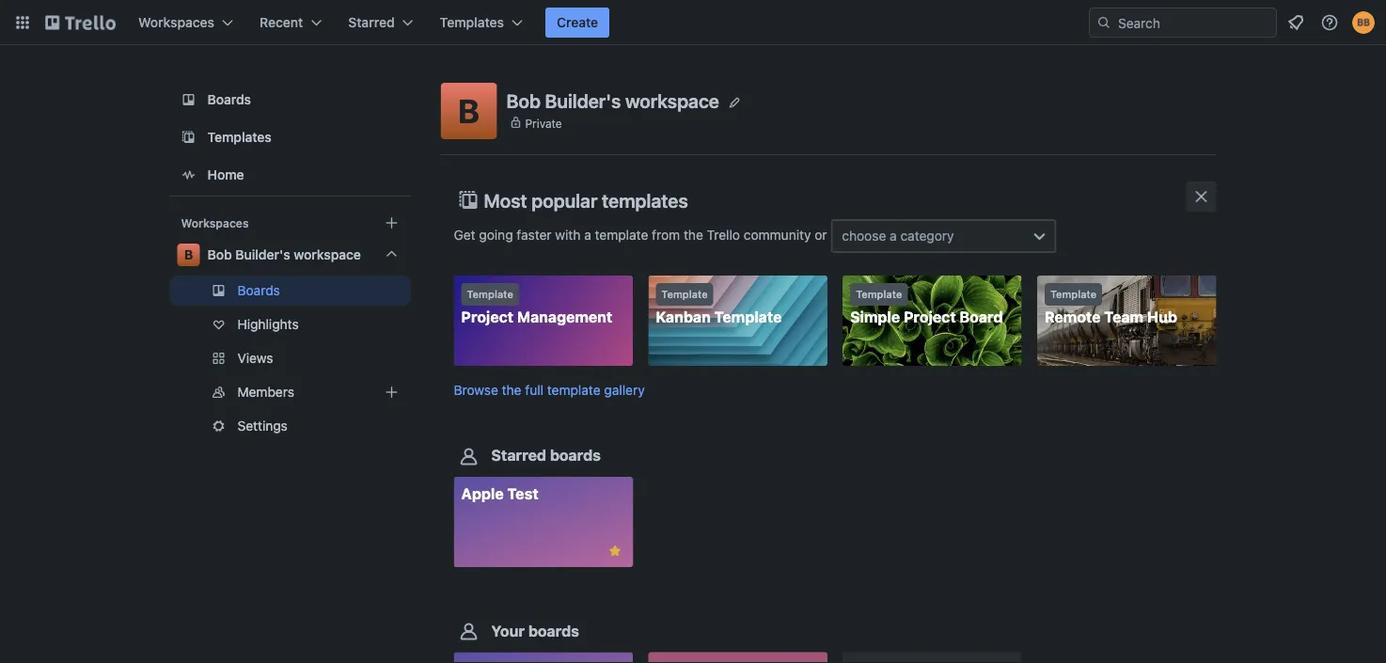 Task type: describe. For each thing, give the bounding box(es) containing it.
template board image
[[177, 126, 200, 149]]

choose
[[842, 228, 887, 244]]

0 notifications image
[[1285, 11, 1308, 34]]

click to unstar this board. it will be removed from your starred list. image
[[607, 543, 624, 560]]

add image
[[381, 381, 403, 404]]

your
[[492, 622, 525, 640]]

template simple project board
[[851, 288, 1003, 326]]

team
[[1105, 308, 1144, 326]]

2 boards link from the top
[[170, 276, 411, 306]]

recent button
[[248, 8, 333, 38]]

starred boards
[[492, 447, 601, 465]]

0 horizontal spatial workspace
[[294, 247, 361, 262]]

template remote team hub
[[1045, 288, 1178, 326]]

0 vertical spatial the
[[684, 227, 704, 242]]

most popular templates
[[484, 189, 688, 211]]

b inside button
[[458, 91, 480, 130]]

starred for starred
[[348, 15, 395, 30]]

template kanban template
[[656, 288, 782, 326]]

recent
[[260, 15, 303, 30]]

browse the full template gallery link
[[454, 383, 645, 398]]

home image
[[177, 164, 200, 186]]

templates
[[602, 189, 688, 211]]

most
[[484, 189, 527, 211]]

community
[[744, 227, 811, 242]]

template for simple
[[856, 288, 903, 301]]

board image
[[177, 88, 200, 111]]

starred button
[[337, 8, 425, 38]]

1 vertical spatial template
[[547, 383, 601, 398]]

template right kanban
[[715, 308, 782, 326]]

template for kanban
[[662, 288, 708, 301]]

project inside template project management
[[461, 308, 514, 326]]

highlights link
[[170, 310, 411, 340]]

Search field
[[1112, 8, 1277, 37]]

search image
[[1097, 15, 1112, 30]]

views
[[238, 350, 273, 366]]

get going faster with a template from the trello community or
[[454, 227, 831, 242]]

gallery
[[604, 383, 645, 398]]

open information menu image
[[1321, 13, 1340, 32]]

1 vertical spatial builder's
[[235, 247, 290, 262]]

0 horizontal spatial a
[[584, 227, 592, 242]]

kanban
[[656, 308, 711, 326]]

0 vertical spatial workspace
[[626, 90, 720, 112]]

templates inside templates link
[[207, 129, 272, 145]]

template for project
[[467, 288, 514, 301]]

or
[[815, 227, 827, 242]]

remote
[[1045, 308, 1101, 326]]

going
[[479, 227, 513, 242]]

hub
[[1148, 308, 1178, 326]]

1 vertical spatial bob builder's workspace
[[207, 247, 361, 262]]

template project management
[[461, 288, 613, 326]]

apple test link
[[454, 477, 633, 568]]

popular
[[532, 189, 598, 211]]

1 boards link from the top
[[170, 83, 411, 117]]

templates inside templates 'popup button'
[[440, 15, 504, 30]]

highlights
[[238, 317, 299, 332]]

management
[[517, 308, 613, 326]]

members link
[[170, 377, 411, 407]]

simple
[[851, 308, 901, 326]]

0 vertical spatial boards
[[207, 92, 251, 107]]

from
[[652, 227, 680, 242]]



Task type: vqa. For each thing, say whether or not it's contained in the screenshot.
Template associated with Project
yes



Task type: locate. For each thing, give the bounding box(es) containing it.
template inside template simple project board
[[856, 288, 903, 301]]

trello
[[707, 227, 740, 242]]

0 horizontal spatial starred
[[348, 15, 395, 30]]

workspaces down 'home'
[[181, 216, 249, 230]]

1 vertical spatial b
[[184, 247, 193, 262]]

boards link up highlights link
[[170, 276, 411, 306]]

boards for your boards
[[529, 622, 579, 640]]

private
[[525, 116, 562, 130]]

bob builder's workspace up highlights link
[[207, 247, 361, 262]]

bob
[[507, 90, 541, 112], [207, 247, 232, 262]]

0 horizontal spatial bob
[[207, 247, 232, 262]]

templates
[[440, 15, 504, 30], [207, 129, 272, 145]]

1 horizontal spatial starred
[[492, 447, 547, 465]]

workspace
[[626, 90, 720, 112], [294, 247, 361, 262]]

builder's
[[545, 90, 621, 112], [235, 247, 290, 262]]

template up kanban
[[662, 288, 708, 301]]

choose a category
[[842, 228, 955, 244]]

template for remote
[[1051, 288, 1097, 301]]

templates up "b" button
[[440, 15, 504, 30]]

boards right 'board' image
[[207, 92, 251, 107]]

0 vertical spatial bob builder's workspace
[[507, 90, 720, 112]]

1 vertical spatial templates
[[207, 129, 272, 145]]

template up simple
[[856, 288, 903, 301]]

0 vertical spatial template
[[595, 227, 649, 242]]

board
[[960, 308, 1003, 326]]

1 vertical spatial workspaces
[[181, 216, 249, 230]]

b down home "image"
[[184, 247, 193, 262]]

1 horizontal spatial bob builder's workspace
[[507, 90, 720, 112]]

template inside template remote team hub
[[1051, 288, 1097, 301]]

the
[[684, 227, 704, 242], [502, 383, 522, 398]]

0 vertical spatial builder's
[[545, 90, 621, 112]]

browse
[[454, 383, 499, 398]]

0 vertical spatial boards link
[[170, 83, 411, 117]]

the right from
[[684, 227, 704, 242]]

apple test
[[461, 485, 539, 503]]

templates up 'home'
[[207, 129, 272, 145]]

template
[[467, 288, 514, 301], [662, 288, 708, 301], [856, 288, 903, 301], [1051, 288, 1097, 301], [715, 308, 782, 326]]

starred right recent popup button
[[348, 15, 395, 30]]

your boards
[[492, 622, 579, 640]]

bob down 'home'
[[207, 247, 232, 262]]

test
[[508, 485, 539, 503]]

template
[[595, 227, 649, 242], [547, 383, 601, 398]]

1 project from the left
[[461, 308, 514, 326]]

0 horizontal spatial project
[[461, 308, 514, 326]]

templates button
[[429, 8, 534, 38]]

template down going
[[467, 288, 514, 301]]

b button
[[441, 83, 497, 139]]

template right full at left bottom
[[547, 383, 601, 398]]

builder's up highlights
[[235, 247, 290, 262]]

1 horizontal spatial bob
[[507, 90, 541, 112]]

boards
[[207, 92, 251, 107], [238, 283, 280, 298]]

bob up private
[[507, 90, 541, 112]]

1 horizontal spatial b
[[458, 91, 480, 130]]

home link
[[170, 158, 411, 192]]

home
[[207, 167, 244, 183]]

0 vertical spatial bob
[[507, 90, 541, 112]]

0 horizontal spatial builder's
[[235, 247, 290, 262]]

create a workspace image
[[381, 212, 403, 234]]

1 vertical spatial the
[[502, 383, 522, 398]]

boards up highlights
[[238, 283, 280, 298]]

0 vertical spatial workspaces
[[138, 15, 215, 30]]

full
[[525, 383, 544, 398]]

a
[[584, 227, 592, 242], [890, 228, 897, 244]]

templates link
[[170, 120, 411, 154]]

1 horizontal spatial templates
[[440, 15, 504, 30]]

1 vertical spatial boards link
[[170, 276, 411, 306]]

boards link
[[170, 83, 411, 117], [170, 276, 411, 306]]

0 horizontal spatial bob builder's workspace
[[207, 247, 361, 262]]

create button
[[546, 8, 610, 38]]

0 horizontal spatial the
[[502, 383, 522, 398]]

workspaces up 'board' image
[[138, 15, 215, 30]]

views link
[[170, 343, 411, 374]]

workspaces inside workspaces dropdown button
[[138, 15, 215, 30]]

1 vertical spatial starred
[[492, 447, 547, 465]]

1 horizontal spatial workspace
[[626, 90, 720, 112]]

settings link
[[170, 411, 411, 441]]

b left private
[[458, 91, 480, 130]]

2 project from the left
[[904, 308, 956, 326]]

workspace down primary element
[[626, 90, 720, 112]]

a right with
[[584, 227, 592, 242]]

get
[[454, 227, 476, 242]]

bob builder (bobbuilder40) image
[[1353, 11, 1375, 34]]

1 vertical spatial boards
[[238, 283, 280, 298]]

workspaces
[[138, 15, 215, 30], [181, 216, 249, 230]]

template inside template project management
[[467, 288, 514, 301]]

browse the full template gallery
[[454, 383, 645, 398]]

0 vertical spatial starred
[[348, 15, 395, 30]]

1 vertical spatial boards
[[529, 622, 579, 640]]

category
[[901, 228, 955, 244]]

boards
[[550, 447, 601, 465], [529, 622, 579, 640]]

builder's up private
[[545, 90, 621, 112]]

a right choose
[[890, 228, 897, 244]]

boards link up templates link
[[170, 83, 411, 117]]

1 vertical spatial bob
[[207, 247, 232, 262]]

settings
[[238, 418, 288, 434]]

project
[[461, 308, 514, 326], [904, 308, 956, 326]]

boards for starred boards
[[550, 447, 601, 465]]

starred for starred boards
[[492, 447, 547, 465]]

bob builder's workspace
[[507, 90, 720, 112], [207, 247, 361, 262]]

workspace up highlights link
[[294, 247, 361, 262]]

template up 'remote'
[[1051, 288, 1097, 301]]

starred up test
[[492, 447, 547, 465]]

0 horizontal spatial b
[[184, 247, 193, 262]]

project left board
[[904, 308, 956, 326]]

the left full at left bottom
[[502, 383, 522, 398]]

bob builder's workspace up private
[[507, 90, 720, 112]]

back to home image
[[45, 8, 116, 38]]

workspaces button
[[127, 8, 245, 38]]

1 vertical spatial workspace
[[294, 247, 361, 262]]

create
[[557, 15, 599, 30]]

1 horizontal spatial project
[[904, 308, 956, 326]]

template down templates
[[595, 227, 649, 242]]

1 horizontal spatial a
[[890, 228, 897, 244]]

0 vertical spatial boards
[[550, 447, 601, 465]]

apple
[[461, 485, 504, 503]]

b
[[458, 91, 480, 130], [184, 247, 193, 262]]

boards right your
[[529, 622, 579, 640]]

with
[[555, 227, 581, 242]]

faster
[[517, 227, 552, 242]]

primary element
[[0, 0, 1387, 45]]

0 vertical spatial b
[[458, 91, 480, 130]]

0 horizontal spatial templates
[[207, 129, 272, 145]]

members
[[238, 384, 294, 400]]

1 horizontal spatial builder's
[[545, 90, 621, 112]]

starred
[[348, 15, 395, 30], [492, 447, 547, 465]]

project inside template simple project board
[[904, 308, 956, 326]]

project up browse
[[461, 308, 514, 326]]

boards down the browse the full template gallery
[[550, 447, 601, 465]]

0 vertical spatial templates
[[440, 15, 504, 30]]

starred inside 'dropdown button'
[[348, 15, 395, 30]]

1 horizontal spatial the
[[684, 227, 704, 242]]



